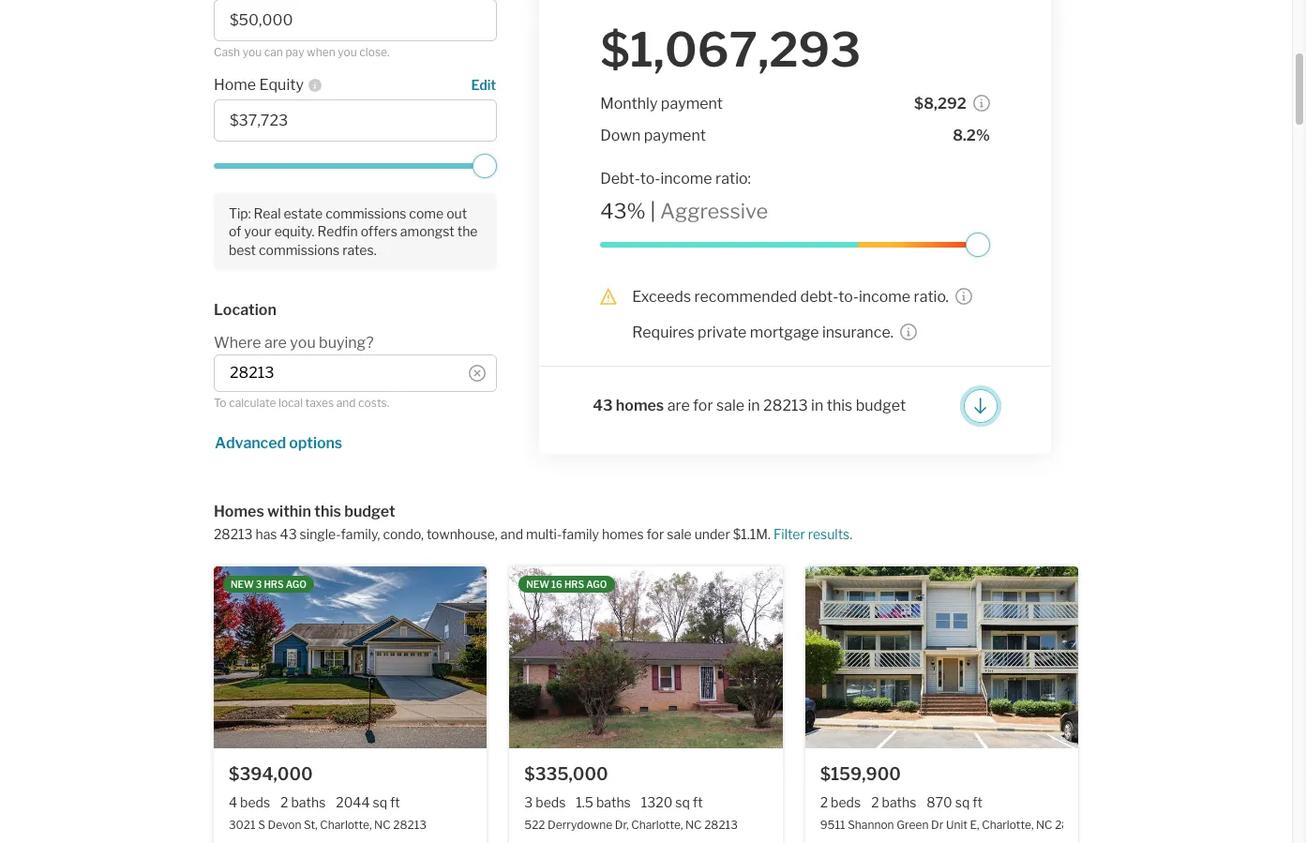 Task type: vqa. For each thing, say whether or not it's contained in the screenshot.
& within 'Tab'
no



Task type: describe. For each thing, give the bounding box(es) containing it.
2044 sq ft
[[336, 794, 400, 810]]

870 sq ft
[[927, 794, 983, 810]]

aggressive
[[660, 199, 768, 223]]

and inside the homes within this budget 28213 has 43 single-family, condo, townhouse, and multi-family homes for sale under $1.1m. filter results.
[[501, 526, 523, 542]]

new 3 hrs ago
[[231, 578, 307, 589]]

3 nc from the left
[[1036, 818, 1053, 832]]

dr
[[931, 818, 944, 832]]

edit
[[471, 77, 496, 93]]

the
[[457, 223, 478, 239]]

1 vertical spatial to-
[[839, 288, 859, 306]]

new for $335,000
[[526, 578, 550, 589]]

$394,000
[[229, 764, 313, 784]]

0 vertical spatial this
[[827, 397, 853, 415]]

townhouse,
[[427, 526, 498, 542]]

1 vertical spatial income
[[859, 288, 911, 306]]

2 horizontal spatial you
[[338, 45, 357, 59]]

0 horizontal spatial 3
[[256, 578, 262, 589]]

sale inside the homes within this budget 28213 has 43 single-family, condo, townhouse, and multi-family homes for sale under $1.1m. filter results.
[[667, 526, 692, 542]]

1 horizontal spatial you
[[290, 334, 316, 351]]

cash
[[214, 45, 240, 59]]

where are you buying?
[[214, 334, 374, 351]]

pay
[[286, 45, 304, 59]]

best
[[229, 242, 256, 257]]

1 horizontal spatial budget
[[856, 397, 906, 415]]

1.5 baths
[[576, 794, 631, 810]]

0 vertical spatial 43
[[593, 397, 613, 415]]

single-
[[300, 526, 341, 542]]

4
[[229, 794, 237, 810]]

4 beds
[[229, 794, 270, 810]]

offers
[[361, 223, 397, 239]]

home equity
[[214, 76, 304, 94]]

new for $394,000
[[231, 578, 254, 589]]

0 vertical spatial homes
[[616, 397, 664, 415]]

filter results. link
[[774, 526, 853, 542]]

within
[[267, 503, 311, 521]]

2 beds
[[820, 794, 861, 810]]

clear input button
[[456, 365, 486, 387]]

43% | aggressive
[[600, 199, 768, 223]]

down
[[600, 127, 641, 144]]

unit
[[946, 818, 968, 832]]

your
[[244, 223, 272, 239]]

exceeds
[[632, 288, 691, 306]]

monthly
[[600, 95, 658, 113]]

beds for $159,900
[[831, 794, 861, 810]]

close.
[[359, 45, 390, 59]]

family,
[[341, 526, 380, 542]]

monthly payment
[[600, 95, 723, 113]]

come
[[409, 205, 444, 221]]

2 nc from the left
[[686, 818, 702, 832]]

calculate
[[229, 396, 276, 410]]

$8,292
[[914, 95, 967, 113]]

2 in from the left
[[811, 397, 824, 415]]

insurance.
[[819, 324, 894, 342]]

2 for $159,900
[[871, 794, 879, 810]]

multi-
[[526, 526, 562, 542]]

requires
[[632, 324, 695, 342]]

photo of 9511 shannon green dr unit e, charlotte, nc 28213 image
[[805, 566, 1079, 748]]

real
[[254, 205, 281, 221]]

dr,
[[615, 818, 629, 832]]

3021 s devon st, charlotte, nc 28213
[[229, 818, 427, 832]]

recommended
[[695, 288, 797, 306]]

28213 inside the homes within this budget 28213 has 43 single-family, condo, townhouse, and multi-family homes for sale under $1.1m. filter results.
[[214, 526, 253, 542]]

522
[[525, 818, 545, 832]]

2 charlotte, from the left
[[631, 818, 683, 832]]

$335,000
[[525, 764, 608, 784]]

st,
[[304, 818, 318, 832]]

devon
[[268, 818, 302, 832]]

43%
[[600, 199, 646, 223]]

down payment
[[600, 127, 706, 144]]

results.
[[808, 526, 853, 542]]

new 16 hrs ago
[[526, 578, 607, 589]]

9511 shannon green dr unit e, charlotte, nc 28213
[[820, 818, 1089, 832]]

amongst
[[400, 223, 455, 239]]

0 vertical spatial are
[[264, 334, 287, 351]]

3021
[[229, 818, 256, 832]]

tip: real estate commissions come out of your equity. redfin offers amongst the best commissions rates.
[[229, 205, 478, 257]]

has
[[256, 526, 277, 542]]

ago for $335,000
[[586, 578, 607, 589]]

2044
[[336, 794, 370, 810]]

0 horizontal spatial income
[[661, 170, 712, 188]]

homes inside the homes within this budget 28213 has 43 single-family, condo, townhouse, and multi-family homes for sale under $1.1m. filter results.
[[602, 526, 644, 542]]

this inside the homes within this budget 28213 has 43 single-family, condo, townhouse, and multi-family homes for sale under $1.1m. filter results.
[[314, 503, 341, 521]]

payment for monthly payment
[[661, 95, 723, 113]]

2 baths for $159,900
[[871, 794, 917, 810]]

debt-
[[801, 288, 839, 306]]

exceeds recommended debt-to-income
[[632, 288, 914, 306]]

advanced
[[215, 434, 286, 452]]



Task type: locate. For each thing, give the bounding box(es) containing it.
8.2%
[[953, 127, 990, 144]]

0 vertical spatial for
[[693, 397, 713, 415]]

1 beds from the left
[[240, 794, 270, 810]]

to calculate local taxes and costs.
[[214, 396, 389, 410]]

ratio.
[[914, 288, 949, 306]]

3 down has
[[256, 578, 262, 589]]

1 horizontal spatial charlotte,
[[631, 818, 683, 832]]

0 vertical spatial and
[[336, 396, 356, 410]]

requires private mortgage
[[632, 324, 819, 342]]

you right when
[[338, 45, 357, 59]]

budget up family,
[[344, 503, 395, 521]]

2
[[280, 794, 288, 810], [820, 794, 828, 810], [871, 794, 879, 810]]

to
[[214, 396, 227, 410]]

1 vertical spatial this
[[314, 503, 341, 521]]

0 horizontal spatial ago
[[286, 578, 307, 589]]

2 horizontal spatial 2
[[871, 794, 879, 810]]

3 beds
[[525, 794, 566, 810]]

16
[[552, 578, 563, 589]]

1 horizontal spatial to-
[[839, 288, 859, 306]]

3 baths from the left
[[882, 794, 917, 810]]

1 vertical spatial and
[[501, 526, 523, 542]]

2 2 from the left
[[820, 794, 828, 810]]

advanced options
[[215, 434, 342, 452]]

budget down insurance.
[[856, 397, 906, 415]]

1 vertical spatial for
[[647, 526, 664, 542]]

0 horizontal spatial new
[[231, 578, 254, 589]]

0 horizontal spatial sale
[[667, 526, 692, 542]]

0 horizontal spatial to-
[[640, 170, 661, 188]]

43
[[593, 397, 613, 415], [280, 526, 297, 542]]

1 horizontal spatial 2
[[820, 794, 828, 810]]

payment down monthly payment
[[644, 127, 706, 144]]

baths
[[291, 794, 326, 810], [596, 794, 631, 810], [882, 794, 917, 810]]

0 horizontal spatial sq
[[373, 794, 387, 810]]

2 horizontal spatial nc
[[1036, 818, 1053, 832]]

3 beds from the left
[[831, 794, 861, 810]]

redfin
[[317, 223, 358, 239]]

to- up |
[[640, 170, 661, 188]]

2 horizontal spatial baths
[[882, 794, 917, 810]]

sale
[[717, 397, 745, 415], [667, 526, 692, 542]]

ft for $159,900
[[973, 794, 983, 810]]

1 charlotte, from the left
[[320, 818, 372, 832]]

2 up devon
[[280, 794, 288, 810]]

ago for $394,000
[[286, 578, 307, 589]]

0 horizontal spatial are
[[264, 334, 287, 351]]

1 horizontal spatial sale
[[717, 397, 745, 415]]

2 hrs from the left
[[565, 578, 584, 589]]

0 vertical spatial budget
[[856, 397, 906, 415]]

0 horizontal spatial and
[[336, 396, 356, 410]]

sale down requires private mortgage
[[717, 397, 745, 415]]

to- up insurance.
[[839, 288, 859, 306]]

ft up "e,"
[[973, 794, 983, 810]]

sq for $335,000
[[676, 794, 690, 810]]

3 2 from the left
[[871, 794, 879, 810]]

under
[[695, 526, 730, 542]]

0 horizontal spatial 43
[[280, 526, 297, 542]]

ago
[[286, 578, 307, 589], [586, 578, 607, 589]]

out
[[447, 205, 467, 221]]

hrs for $335,000
[[565, 578, 584, 589]]

522 derrydowne dr, charlotte, nc 28213
[[525, 818, 738, 832]]

28213
[[764, 397, 808, 415], [214, 526, 253, 542], [393, 818, 427, 832], [704, 818, 738, 832], [1055, 818, 1089, 832]]

sq
[[373, 794, 387, 810], [676, 794, 690, 810], [955, 794, 970, 810]]

charlotte,
[[320, 818, 372, 832], [631, 818, 683, 832], [982, 818, 1034, 832]]

1.5
[[576, 794, 594, 810]]

1 vertical spatial budget
[[344, 503, 395, 521]]

2 ago from the left
[[586, 578, 607, 589]]

1 horizontal spatial for
[[693, 397, 713, 415]]

0 vertical spatial 3
[[256, 578, 262, 589]]

0 vertical spatial income
[[661, 170, 712, 188]]

870
[[927, 794, 953, 810]]

$159,900
[[820, 764, 901, 784]]

charlotte, down 2044
[[320, 818, 372, 832]]

beds up 9511
[[831, 794, 861, 810]]

hrs right 16
[[565, 578, 584, 589]]

1 horizontal spatial and
[[501, 526, 523, 542]]

beds up 522 at the left bottom of page
[[536, 794, 566, 810]]

1 horizontal spatial in
[[811, 397, 824, 415]]

1 new from the left
[[231, 578, 254, 589]]

1 sq from the left
[[373, 794, 387, 810]]

2 beds from the left
[[536, 794, 566, 810]]

0 horizontal spatial in
[[748, 397, 760, 415]]

$1,067,293
[[600, 22, 861, 78]]

1 nc from the left
[[374, 818, 391, 832]]

you
[[243, 45, 262, 59], [338, 45, 357, 59], [290, 334, 316, 351]]

1 horizontal spatial 3
[[525, 794, 533, 810]]

hrs down has
[[264, 578, 284, 589]]

2 horizontal spatial sq
[[955, 794, 970, 810]]

City, neighborhood, or zip search field
[[214, 354, 497, 392]]

ratio:
[[716, 170, 751, 188]]

beds right the 4
[[240, 794, 270, 810]]

0 vertical spatial to-
[[640, 170, 661, 188]]

you left the can
[[243, 45, 262, 59]]

homes within this budget 28213 has 43 single-family, condo, townhouse, and multi-family homes for sale under $1.1m. filter results.
[[214, 503, 853, 542]]

2 baths
[[280, 794, 326, 810], [871, 794, 917, 810]]

are right where
[[264, 334, 287, 351]]

green
[[897, 818, 929, 832]]

0 horizontal spatial you
[[243, 45, 262, 59]]

and right 'taxes'
[[336, 396, 356, 410]]

2 sq from the left
[[676, 794, 690, 810]]

baths up st,
[[291, 794, 326, 810]]

2 up 9511
[[820, 794, 828, 810]]

beds for $335,000
[[536, 794, 566, 810]]

charlotte, down 1320
[[631, 818, 683, 832]]

0 horizontal spatial this
[[314, 503, 341, 521]]

1 vertical spatial sale
[[667, 526, 692, 542]]

43 inside the homes within this budget 28213 has 43 single-family, condo, townhouse, and multi-family homes for sale under $1.1m. filter results.
[[280, 526, 297, 542]]

1 vertical spatial payment
[[644, 127, 706, 144]]

this down insurance.
[[827, 397, 853, 415]]

1320
[[641, 794, 673, 810]]

1 hrs from the left
[[264, 578, 284, 589]]

cash you can pay when you close.
[[214, 45, 390, 59]]

you left buying?
[[290, 334, 316, 351]]

2 baths for $394,000
[[280, 794, 326, 810]]

commissions down equity.
[[259, 242, 340, 257]]

0 horizontal spatial hrs
[[264, 578, 284, 589]]

can
[[264, 45, 283, 59]]

2 horizontal spatial charlotte,
[[982, 818, 1034, 832]]

search input image
[[469, 365, 486, 381]]

nc
[[374, 818, 391, 832], [686, 818, 702, 832], [1036, 818, 1053, 832]]

2 horizontal spatial beds
[[831, 794, 861, 810]]

1 horizontal spatial sq
[[676, 794, 690, 810]]

0 horizontal spatial charlotte,
[[320, 818, 372, 832]]

nc down 1320 sq ft
[[686, 818, 702, 832]]

0 vertical spatial payment
[[661, 95, 723, 113]]

baths for $335,000
[[596, 794, 631, 810]]

and
[[336, 396, 356, 410], [501, 526, 523, 542]]

where
[[214, 334, 261, 351]]

1 ft from the left
[[390, 794, 400, 810]]

commissions
[[326, 205, 406, 221], [259, 242, 340, 257]]

this up single-
[[314, 503, 341, 521]]

2 new from the left
[[526, 578, 550, 589]]

0 horizontal spatial baths
[[291, 794, 326, 810]]

homes down requires on the top of the page
[[616, 397, 664, 415]]

nc down 2044 sq ft
[[374, 818, 391, 832]]

2 ft from the left
[[693, 794, 703, 810]]

shannon
[[848, 818, 894, 832]]

1 horizontal spatial hrs
[[565, 578, 584, 589]]

commissions up offers
[[326, 205, 406, 221]]

$1.1m.
[[733, 526, 771, 542]]

1 2 baths from the left
[[280, 794, 326, 810]]

  text field
[[230, 112, 481, 129]]

1 horizontal spatial are
[[667, 397, 690, 415]]

1 horizontal spatial new
[[526, 578, 550, 589]]

1 vertical spatial commissions
[[259, 242, 340, 257]]

homes
[[214, 503, 264, 521]]

rates.
[[342, 242, 377, 257]]

income up 43% | aggressive
[[661, 170, 712, 188]]

payment for down payment
[[644, 127, 706, 144]]

1 vertical spatial 3
[[525, 794, 533, 810]]

None range field
[[214, 154, 497, 178], [600, 233, 990, 257], [214, 154, 497, 178], [600, 233, 990, 257]]

3 ft from the left
[[973, 794, 983, 810]]

1 horizontal spatial 2 baths
[[871, 794, 917, 810]]

charlotte, right "e,"
[[982, 818, 1034, 832]]

advanced options button
[[214, 434, 343, 452]]

3 charlotte, from the left
[[982, 818, 1034, 832]]

2 horizontal spatial ft
[[973, 794, 983, 810]]

costs.
[[358, 396, 389, 410]]

equity.
[[275, 223, 315, 239]]

payment
[[661, 95, 723, 113], [644, 127, 706, 144]]

photo of 3021 s devon st, charlotte, nc 28213 image
[[214, 566, 487, 748]]

ft for $335,000
[[693, 794, 703, 810]]

baths up dr,
[[596, 794, 631, 810]]

sale left under
[[667, 526, 692, 542]]

are
[[264, 334, 287, 351], [667, 397, 690, 415]]

nc right "e,"
[[1036, 818, 1053, 832]]

1 in from the left
[[748, 397, 760, 415]]

debt-to-income ratio:
[[600, 170, 751, 188]]

hrs for $394,000
[[264, 578, 284, 589]]

in
[[748, 397, 760, 415], [811, 397, 824, 415]]

1 ago from the left
[[286, 578, 307, 589]]

1 horizontal spatial income
[[859, 288, 911, 306]]

0 horizontal spatial beds
[[240, 794, 270, 810]]

and left multi-
[[501, 526, 523, 542]]

beds for $394,000
[[240, 794, 270, 810]]

0 horizontal spatial nc
[[374, 818, 391, 832]]

2 baths up green in the bottom right of the page
[[871, 794, 917, 810]]

of
[[229, 223, 241, 239]]

for left under
[[647, 526, 664, 542]]

1 horizontal spatial 43
[[593, 397, 613, 415]]

1 horizontal spatial beds
[[536, 794, 566, 810]]

payment up down payment
[[661, 95, 723, 113]]

ago down single-
[[286, 578, 307, 589]]

for down private
[[693, 397, 713, 415]]

ft for $394,000
[[390, 794, 400, 810]]

condo,
[[383, 526, 424, 542]]

0 horizontal spatial 2
[[280, 794, 288, 810]]

taxes
[[305, 396, 334, 410]]

budget inside the homes within this budget 28213 has 43 single-family, condo, townhouse, and multi-family homes for sale under $1.1m. filter results.
[[344, 503, 395, 521]]

1 horizontal spatial ft
[[693, 794, 703, 810]]

homes
[[616, 397, 664, 415], [602, 526, 644, 542]]

e,
[[970, 818, 980, 832]]

0 vertical spatial commissions
[[326, 205, 406, 221]]

1 vertical spatial are
[[667, 397, 690, 415]]

ft right 2044
[[390, 794, 400, 810]]

for
[[693, 397, 713, 415], [647, 526, 664, 542]]

1 vertical spatial 43
[[280, 526, 297, 542]]

0 horizontal spatial 2 baths
[[280, 794, 326, 810]]

0 horizontal spatial ft
[[390, 794, 400, 810]]

local
[[279, 396, 303, 410]]

for inside the homes within this budget 28213 has 43 single-family, condo, townhouse, and multi-family homes for sale under $1.1m. filter results.
[[647, 526, 664, 542]]

baths for $159,900
[[882, 794, 917, 810]]

3 up 522 at the left bottom of page
[[525, 794, 533, 810]]

tip:
[[229, 205, 251, 221]]

1 horizontal spatial this
[[827, 397, 853, 415]]

sq right 1320
[[676, 794, 690, 810]]

equity
[[259, 76, 304, 94]]

1 horizontal spatial baths
[[596, 794, 631, 810]]

income up insurance.
[[859, 288, 911, 306]]

sq for $159,900
[[955, 794, 970, 810]]

ft
[[390, 794, 400, 810], [693, 794, 703, 810], [973, 794, 983, 810]]

private
[[698, 324, 747, 342]]

homes right family
[[602, 526, 644, 542]]

baths up green in the bottom right of the page
[[882, 794, 917, 810]]

3 sq from the left
[[955, 794, 970, 810]]

0 vertical spatial sale
[[717, 397, 745, 415]]

43 homes are for sale in 28213 in this budget
[[593, 397, 906, 415]]

estate
[[284, 205, 323, 221]]

0 horizontal spatial for
[[647, 526, 664, 542]]

sq right '870'
[[955, 794, 970, 810]]

2 2 baths from the left
[[871, 794, 917, 810]]

income
[[661, 170, 712, 188], [859, 288, 911, 306]]

|
[[650, 199, 656, 223]]

2 for $394,000
[[280, 794, 288, 810]]

buying?
[[319, 334, 374, 351]]

edit button
[[470, 75, 497, 96]]

ft right 1320
[[693, 794, 703, 810]]

baths for $394,000
[[291, 794, 326, 810]]

Cash text field
[[230, 11, 481, 29]]

new down homes
[[231, 578, 254, 589]]

this
[[827, 397, 853, 415], [314, 503, 341, 521]]

1 horizontal spatial nc
[[686, 818, 702, 832]]

debt-
[[600, 170, 640, 188]]

1320 sq ft
[[641, 794, 703, 810]]

sq for $394,000
[[373, 794, 387, 810]]

s
[[258, 818, 265, 832]]

sq right 2044
[[373, 794, 387, 810]]

in down requires private mortgage
[[748, 397, 760, 415]]

2 baths up st,
[[280, 794, 326, 810]]

filter
[[774, 526, 805, 542]]

1 vertical spatial homes
[[602, 526, 644, 542]]

are down requires on the top of the page
[[667, 397, 690, 415]]

in down mortgage
[[811, 397, 824, 415]]

ago right 16
[[586, 578, 607, 589]]

1 horizontal spatial ago
[[586, 578, 607, 589]]

photo of 522 derrydowne dr, charlotte, nc 28213 image
[[510, 566, 783, 748]]

when
[[307, 45, 335, 59]]

new left 16
[[526, 578, 550, 589]]

new
[[231, 578, 254, 589], [526, 578, 550, 589]]

0 horizontal spatial budget
[[344, 503, 395, 521]]

2 up shannon
[[871, 794, 879, 810]]

beds
[[240, 794, 270, 810], [536, 794, 566, 810], [831, 794, 861, 810]]

1 baths from the left
[[291, 794, 326, 810]]

2 baths from the left
[[596, 794, 631, 810]]

1 2 from the left
[[280, 794, 288, 810]]

9511
[[820, 818, 846, 832]]

location
[[214, 301, 277, 319]]



